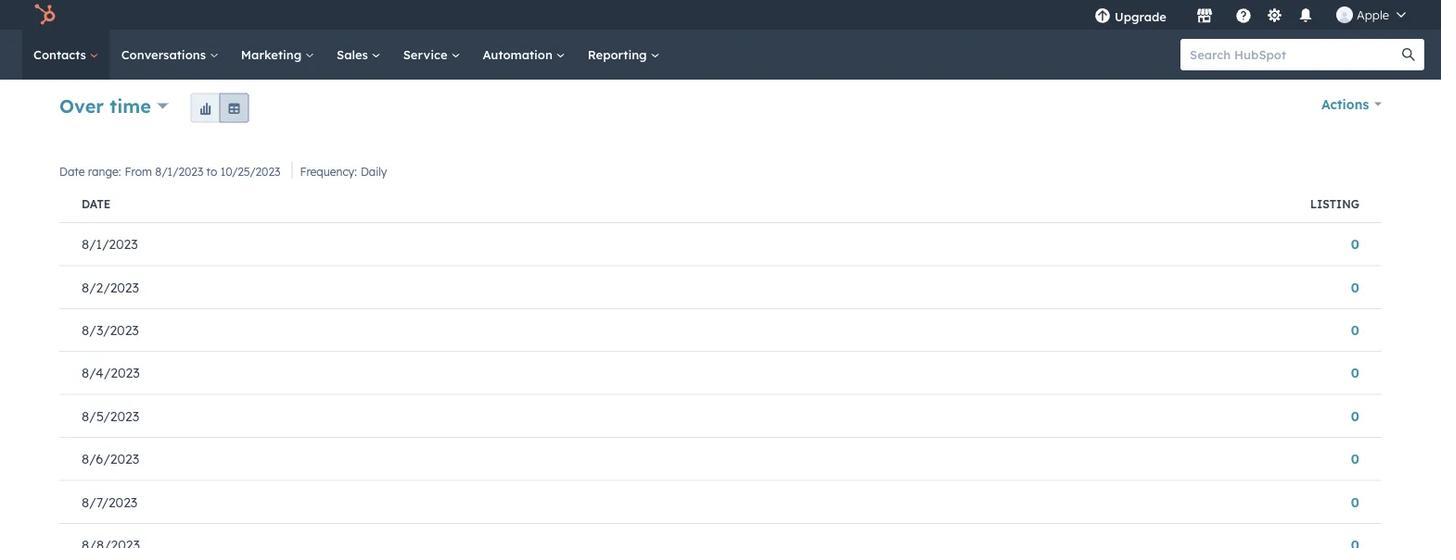 Task type: locate. For each thing, give the bounding box(es) containing it.
0 vertical spatial date
[[59, 165, 85, 179]]

sales link
[[326, 30, 392, 80]]

6 0 from the top
[[1351, 452, 1359, 468]]

service
[[403, 47, 451, 62]]

date left 'range:'
[[59, 165, 85, 179]]

1 vertical spatial date
[[82, 197, 111, 211]]

0 for 8/6/2023
[[1351, 452, 1359, 468]]

bob builder image
[[1336, 6, 1353, 23]]

7 0 button from the top
[[1351, 495, 1359, 511]]

over
[[59, 94, 104, 118]]

0 button for 8/6/2023
[[1351, 452, 1359, 468]]

3 0 from the top
[[1351, 323, 1359, 339]]

2 0 button from the top
[[1351, 279, 1359, 296]]

search button
[[1393, 39, 1424, 70]]

2 0 from the top
[[1351, 279, 1359, 296]]

6 0 button from the top
[[1351, 452, 1359, 468]]

date range: from 8/1/2023 to 10/25/2023
[[59, 165, 280, 179]]

5 0 button from the top
[[1351, 409, 1359, 425]]

contacts link
[[22, 30, 110, 80]]

reporting
[[588, 47, 650, 62]]

date
[[59, 165, 85, 179], [82, 197, 111, 211]]

0 vertical spatial 8/1/2023
[[155, 165, 203, 179]]

0 for 8/7/2023
[[1351, 495, 1359, 511]]

menu containing apple
[[1081, 0, 1419, 30]]

frequency:
[[300, 165, 357, 179]]

actions button
[[1321, 91, 1382, 117]]

1 vertical spatial 8/1/2023
[[82, 236, 138, 253]]

marketplaces button
[[1185, 0, 1224, 30]]

1 0 button from the top
[[1351, 236, 1359, 253]]

date for date range: from 8/1/2023 to 10/25/2023
[[59, 165, 85, 179]]

8/1/2023 left to
[[155, 165, 203, 179]]

actions
[[1321, 96, 1369, 112]]

1 0 from the top
[[1351, 236, 1359, 253]]

0 button for 8/1/2023
[[1351, 236, 1359, 253]]

4 0 button from the top
[[1351, 366, 1359, 382]]

8/1/2023
[[155, 165, 203, 179], [82, 236, 138, 253]]

from
[[125, 165, 152, 179]]

menu
[[1081, 0, 1419, 30]]

time
[[110, 94, 151, 118]]

apple
[[1357, 7, 1389, 22]]

1 horizontal spatial 8/1/2023
[[155, 165, 203, 179]]

Search HubSpot search field
[[1181, 39, 1408, 70]]

5 0 from the top
[[1351, 409, 1359, 425]]

marketing
[[241, 47, 305, 62]]

help image
[[1235, 8, 1252, 25]]

7 0 from the top
[[1351, 495, 1359, 511]]

0 button
[[1351, 236, 1359, 253], [1351, 279, 1359, 296], [1351, 323, 1359, 339], [1351, 366, 1359, 382], [1351, 409, 1359, 425], [1351, 452, 1359, 468], [1351, 495, 1359, 511]]

8/4/2023
[[82, 366, 140, 382]]

8/7/2023
[[82, 495, 137, 511]]

3 0 button from the top
[[1351, 323, 1359, 339]]

0
[[1351, 236, 1359, 253], [1351, 279, 1359, 296], [1351, 323, 1359, 339], [1351, 366, 1359, 382], [1351, 409, 1359, 425], [1351, 452, 1359, 468], [1351, 495, 1359, 511]]

0 button for 8/3/2023
[[1351, 323, 1359, 339]]

conversations
[[121, 47, 209, 62]]

8/1/2023 up 8/2/2023 at the left
[[82, 236, 138, 253]]

8/5/2023
[[82, 409, 139, 425]]

date for date
[[82, 197, 111, 211]]

4 0 from the top
[[1351, 366, 1359, 382]]

group
[[191, 93, 249, 123]]

date down 'range:'
[[82, 197, 111, 211]]



Task type: describe. For each thing, give the bounding box(es) containing it.
over time button
[[59, 93, 168, 119]]

to
[[206, 165, 217, 179]]

0 button for 8/2/2023
[[1351, 279, 1359, 296]]

search image
[[1402, 48, 1415, 61]]

marketing link
[[230, 30, 326, 80]]

0 button for 8/5/2023
[[1351, 409, 1359, 425]]

notifications button
[[1290, 0, 1321, 30]]

settings image
[[1266, 8, 1283, 25]]

help button
[[1228, 0, 1259, 30]]

frequency: daily
[[300, 165, 387, 179]]

0 for 8/2/2023
[[1351, 279, 1359, 296]]

hubspot link
[[22, 4, 70, 26]]

range:
[[88, 165, 121, 179]]

reporting link
[[577, 30, 671, 80]]

automation
[[483, 47, 556, 62]]

0 for 8/5/2023
[[1351, 409, 1359, 425]]

0 for 8/3/2023
[[1351, 323, 1359, 339]]

0 button for 8/7/2023
[[1351, 495, 1359, 511]]

listing
[[1310, 197, 1359, 211]]

0 for 8/4/2023
[[1351, 366, 1359, 382]]

0 for 8/1/2023
[[1351, 236, 1359, 253]]

8/2/2023
[[82, 279, 139, 296]]

automation link
[[471, 30, 577, 80]]

marketplaces image
[[1196, 8, 1213, 25]]

settings link
[[1263, 5, 1286, 25]]

apple button
[[1325, 0, 1417, 30]]

notifications image
[[1297, 8, 1314, 25]]

upgrade image
[[1094, 8, 1111, 25]]

conversations link
[[110, 30, 230, 80]]

service link
[[392, 30, 471, 80]]

over time
[[59, 94, 151, 118]]

8/3/2023
[[82, 323, 139, 339]]

hubspot image
[[33, 4, 56, 26]]

10/25/2023
[[220, 165, 280, 179]]

0 horizontal spatial 8/1/2023
[[82, 236, 138, 253]]

daily
[[361, 165, 387, 179]]

8/6/2023
[[82, 452, 139, 468]]

sales
[[337, 47, 372, 62]]

0 button for 8/4/2023
[[1351, 366, 1359, 382]]

contacts
[[33, 47, 90, 62]]

upgrade
[[1115, 9, 1167, 24]]



Task type: vqa. For each thing, say whether or not it's contained in the screenshot.
the Created
no



